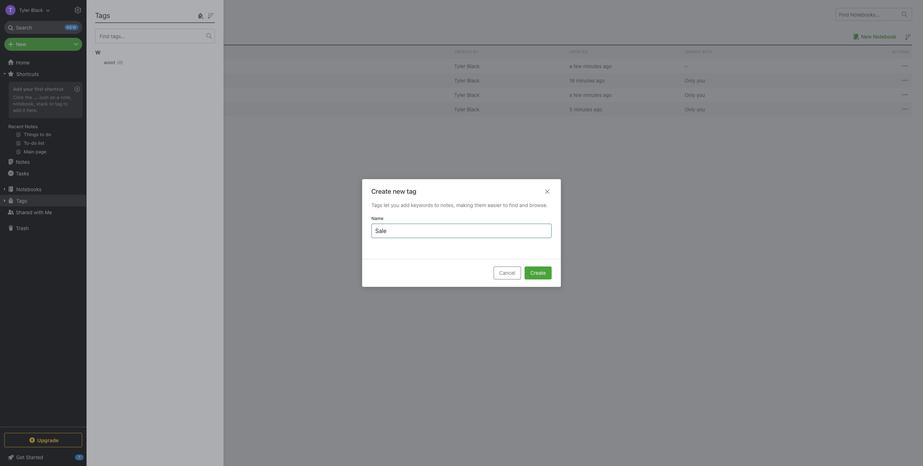 Task type: vqa. For each thing, say whether or not it's contained in the screenshot.
Click to collapse ICON
no



Task type: describe. For each thing, give the bounding box(es) containing it.
w row group
[[95, 43, 221, 78]]

Find Notebooks… text field
[[836, 8, 898, 20]]

notes link
[[0, 156, 86, 168]]

name
[[371, 216, 384, 221]]

click the ...
[[13, 94, 38, 100]]

with
[[702, 49, 713, 54]]

minutes inside first notebook 'row'
[[583, 63, 602, 69]]

create new tag
[[371, 188, 416, 195]]

your
[[23, 86, 33, 92]]

tyler black for to-do list row
[[454, 106, 480, 112]]

new for new notebook
[[861, 34, 872, 40]]

it
[[23, 107, 25, 113]]

2 horizontal spatial tags
[[371, 202, 382, 208]]

cancel
[[499, 270, 515, 276]]

shared with me link
[[0, 207, 86, 218]]

minutes inside things to do 'row'
[[583, 92, 602, 98]]

actions button
[[797, 45, 912, 58]]

16 minutes ago
[[570, 77, 605, 83]]

tasks button
[[0, 168, 86, 179]]

first
[[119, 63, 130, 69]]

1 vertical spatial add
[[401, 202, 410, 208]]

minutes inside to-do list row
[[574, 106, 592, 112]]

only for 5 minutes ago
[[685, 106, 695, 112]]

easier
[[488, 202, 502, 208]]

new for new
[[16, 41, 26, 47]]

expand tags image
[[2, 198, 8, 204]]

group inside tree
[[0, 80, 86, 159]]

few for only you
[[574, 92, 582, 98]]

tasks
[[16, 170, 29, 177]]

1 horizontal spatial to
[[434, 202, 439, 208]]

16
[[570, 77, 575, 83]]

updated
[[570, 49, 588, 54]]

tyler for first notebook 'row'
[[454, 63, 466, 69]]

1
[[97, 33, 100, 40]]

notebooks link
[[0, 184, 86, 195]]

1 horizontal spatial tags
[[95, 11, 110, 19]]

a few minutes ago for –
[[570, 63, 612, 69]]

tags button
[[0, 195, 86, 207]]

upgrade
[[37, 438, 59, 444]]

stack
[[36, 101, 48, 107]]

shared
[[685, 49, 701, 54]]

ago inside main page row
[[596, 77, 605, 83]]

arrow image
[[100, 62, 109, 70]]

tyler for things to do 'row'
[[454, 92, 466, 98]]

woot ( 0 )
[[104, 60, 123, 65]]

notes inside notes 'link'
[[16, 159, 30, 165]]

created by
[[454, 49, 479, 54]]

with
[[34, 209, 43, 215]]

note,
[[61, 94, 72, 100]]

tree containing home
[[0, 57, 87, 427]]

recent notes
[[8, 124, 38, 129]]

tag inside icon on a note, notebook, stack or tag to add it here.
[[55, 101, 62, 107]]

icon
[[39, 94, 49, 100]]

row group inside notebooks element
[[97, 59, 912, 116]]

Search text field
[[9, 21, 77, 34]]

tyler for to-do list row
[[454, 106, 466, 112]]

new notebook
[[861, 34, 897, 40]]

new
[[393, 188, 405, 195]]

to inside icon on a note, notebook, stack or tag to add it here.
[[63, 101, 68, 107]]

icon on a note, notebook, stack or tag to add it here.
[[13, 94, 72, 113]]

only you for 16 minutes ago
[[685, 77, 705, 83]]

by
[[473, 49, 479, 54]]

tyler black for first notebook 'row'
[[454, 63, 480, 69]]

a few minutes ago for only you
[[570, 92, 612, 98]]

you for 5 minutes ago
[[697, 106, 705, 112]]

shortcut
[[45, 86, 64, 92]]

–
[[685, 63, 688, 69]]

main page row
[[97, 73, 912, 88]]

here.
[[27, 107, 38, 113]]

create for create
[[531, 270, 546, 276]]

notebook
[[101, 33, 125, 40]]

me
[[45, 209, 52, 215]]

create new tag image
[[196, 11, 205, 20]]

find
[[509, 202, 518, 208]]

things to do row
[[97, 88, 912, 102]]

shared
[[16, 209, 32, 215]]

shortcuts button
[[0, 68, 86, 80]]

shared with
[[685, 49, 713, 54]]

(
[[117, 60, 119, 65]]

only you for a few minutes ago
[[685, 92, 705, 98]]

home link
[[0, 57, 87, 68]]

0
[[119, 60, 122, 65]]



Task type: locate. For each thing, give the bounding box(es) containing it.
2 few from the top
[[574, 92, 582, 98]]

trash
[[16, 225, 29, 231]]

keywords
[[411, 202, 433, 208]]

you
[[697, 77, 705, 83], [697, 92, 705, 98], [697, 106, 705, 112], [391, 202, 399, 208]]

0 horizontal spatial tags
[[16, 198, 27, 204]]

create
[[371, 188, 391, 195], [531, 270, 546, 276]]

2 tyler black from the top
[[454, 77, 480, 83]]

tyler
[[454, 63, 466, 69], [454, 77, 466, 83], [454, 92, 466, 98], [454, 106, 466, 112]]

notebook
[[873, 34, 897, 40], [131, 63, 154, 69]]

only you inside things to do 'row'
[[685, 92, 705, 98]]

2 horizontal spatial to
[[503, 202, 508, 208]]

only inside main page row
[[685, 77, 695, 83]]

minutes right 5
[[574, 106, 592, 112]]

black inside to-do list row
[[467, 106, 480, 112]]

0 vertical spatial only you
[[685, 77, 705, 83]]

1 vertical spatial only you
[[685, 92, 705, 98]]

expand notebooks image
[[2, 186, 8, 192]]

1 black from the top
[[467, 63, 480, 69]]

1 horizontal spatial new
[[861, 34, 872, 40]]

ago down 16 minutes ago
[[603, 92, 612, 98]]

ago right '16'
[[596, 77, 605, 83]]

to left notes,
[[434, 202, 439, 208]]

first notebook button
[[109, 62, 164, 70]]

0 vertical spatial notes
[[25, 124, 38, 129]]

minutes down 16 minutes ago
[[583, 92, 602, 98]]

0 horizontal spatial new
[[16, 41, 26, 47]]

1 tyler black from the top
[[454, 63, 480, 69]]

settings image
[[74, 6, 82, 14]]

a inside things to do 'row'
[[570, 92, 572, 98]]

created
[[454, 49, 472, 54]]

ago inside first notebook 'row'
[[603, 63, 612, 69]]

tags left let
[[371, 202, 382, 208]]

black for to-do list row
[[467, 106, 480, 112]]

None search field
[[9, 21, 77, 34]]

0 vertical spatial few
[[574, 63, 582, 69]]

new button
[[4, 38, 82, 51]]

actions
[[892, 49, 910, 54]]

0 horizontal spatial notebooks
[[16, 186, 42, 192]]

only inside to-do list row
[[685, 106, 695, 112]]

0 horizontal spatial tag
[[55, 101, 62, 107]]

tag
[[55, 101, 62, 107], [407, 188, 416, 195]]

tag right or
[[55, 101, 62, 107]]

row group containing first notebook
[[97, 59, 912, 116]]

1 notebook
[[97, 33, 125, 40]]

and
[[519, 202, 528, 208]]

new up the actions button
[[861, 34, 872, 40]]

few down updated
[[574, 63, 582, 69]]

1 vertical spatial a few minutes ago
[[570, 92, 612, 98]]

woot
[[104, 60, 115, 65]]

notebook up actions
[[873, 34, 897, 40]]

1 only from the top
[[685, 77, 695, 83]]

notebook right "first"
[[131, 63, 154, 69]]

notebooks down tasks
[[16, 186, 42, 192]]

add your first shortcut
[[13, 86, 64, 92]]

minutes inside main page row
[[576, 77, 595, 83]]

a up '16'
[[570, 63, 572, 69]]

only inside things to do 'row'
[[685, 92, 695, 98]]

let
[[384, 202, 390, 208]]

2 vertical spatial only
[[685, 106, 695, 112]]

1 vertical spatial tag
[[407, 188, 416, 195]]

tyler black for things to do 'row'
[[454, 92, 480, 98]]

create up let
[[371, 188, 391, 195]]

tyler black
[[454, 63, 480, 69], [454, 77, 480, 83], [454, 92, 480, 98], [454, 106, 480, 112]]

tyler black inside things to do 'row'
[[454, 92, 480, 98]]

new
[[861, 34, 872, 40], [16, 41, 26, 47]]

1 horizontal spatial notebook
[[873, 34, 897, 40]]

row group
[[97, 59, 912, 116]]

notebooks up notebook
[[97, 10, 132, 18]]

2 a few minutes ago from the top
[[570, 92, 612, 98]]

cancel button
[[494, 267, 521, 280]]

notes,
[[441, 202, 455, 208]]

notebook inside first notebook button
[[131, 63, 154, 69]]

home
[[16, 59, 30, 65]]

browse.
[[530, 202, 548, 208]]

tyler inside things to do 'row'
[[454, 92, 466, 98]]

1 vertical spatial notebook
[[131, 63, 154, 69]]

0 vertical spatial only
[[685, 77, 695, 83]]

notebooks inside notebooks element
[[97, 10, 132, 18]]

2 only from the top
[[685, 92, 695, 98]]

tree
[[0, 57, 87, 427]]

or
[[49, 101, 54, 107]]

ago
[[603, 63, 612, 69], [596, 77, 605, 83], [603, 92, 612, 98], [594, 106, 602, 112]]

minutes up 16 minutes ago
[[583, 63, 602, 69]]

create button
[[525, 267, 552, 280]]

a up 5
[[570, 92, 572, 98]]

you inside main page row
[[697, 77, 705, 83]]

0 vertical spatial tag
[[55, 101, 62, 107]]

1 vertical spatial notebooks
[[16, 186, 42, 192]]

you inside things to do 'row'
[[697, 92, 705, 98]]

notebook inside new notebook button
[[873, 34, 897, 40]]

1 only you from the top
[[685, 77, 705, 83]]

tags up shared
[[16, 198, 27, 204]]

a few minutes ago
[[570, 63, 612, 69], [570, 92, 612, 98]]

to left find
[[503, 202, 508, 208]]

...
[[33, 94, 38, 100]]

notebook for first notebook
[[131, 63, 154, 69]]

1 horizontal spatial notebooks
[[97, 10, 132, 18]]

shortcuts
[[16, 71, 39, 77]]

a few minutes ago up 16 minutes ago
[[570, 63, 612, 69]]

a inside icon on a note, notebook, stack or tag to add it here.
[[57, 94, 59, 100]]

w
[[95, 49, 101, 56]]

minutes right '16'
[[576, 77, 595, 83]]

tyler inside first notebook 'row'
[[454, 63, 466, 69]]

click
[[13, 94, 24, 100]]

new up the home
[[16, 41, 26, 47]]

1 tyler from the top
[[454, 63, 466, 69]]

shared with me
[[16, 209, 52, 215]]

1 few from the top
[[574, 63, 582, 69]]

3 tyler from the top
[[454, 92, 466, 98]]

0 horizontal spatial notebook
[[131, 63, 154, 69]]

add inside icon on a note, notebook, stack or tag to add it here.
[[13, 107, 21, 113]]

first
[[34, 86, 43, 92]]

0 vertical spatial create
[[371, 188, 391, 195]]

first notebook
[[119, 63, 154, 69]]

2 only you from the top
[[685, 92, 705, 98]]

4 black from the top
[[467, 106, 480, 112]]

tyler inside to-do list row
[[454, 106, 466, 112]]

group containing add your first shortcut
[[0, 80, 86, 159]]

Name text field
[[375, 224, 549, 238]]

a for only you
[[570, 92, 572, 98]]

ago down updated button
[[603, 63, 612, 69]]

black inside things to do 'row'
[[467, 92, 480, 98]]

title button
[[97, 45, 451, 58]]

3 tyler black from the top
[[454, 92, 480, 98]]

create inside button
[[531, 270, 546, 276]]

1 vertical spatial create
[[531, 270, 546, 276]]

ago right 5
[[594, 106, 602, 112]]

you inside to-do list row
[[697, 106, 705, 112]]

Find tags… text field
[[96, 31, 206, 41]]

notebook for new notebook
[[873, 34, 897, 40]]

the
[[25, 94, 32, 100]]

5
[[570, 106, 573, 112]]

a right on
[[57, 94, 59, 100]]

1 horizontal spatial add
[[401, 202, 410, 208]]

only you for 5 minutes ago
[[685, 106, 705, 112]]

3 only you from the top
[[685, 106, 705, 112]]

minutes
[[583, 63, 602, 69], [576, 77, 595, 83], [583, 92, 602, 98], [574, 106, 592, 112]]

to-do list row
[[97, 102, 912, 116]]

tyler black inside first notebook 'row'
[[454, 63, 480, 69]]

ago inside to-do list row
[[594, 106, 602, 112]]

only
[[685, 77, 695, 83], [685, 92, 695, 98], [685, 106, 695, 112]]

black for main page row
[[467, 77, 480, 83]]

updated button
[[567, 45, 682, 58]]

1 horizontal spatial tag
[[407, 188, 416, 195]]

you for 16 minutes ago
[[697, 77, 705, 83]]

notebooks
[[97, 10, 132, 18], [16, 186, 42, 192]]

on
[[50, 94, 55, 100]]

tags let you add keywords to notes, making them easier to find and browse.
[[371, 202, 548, 208]]

a inside first notebook 'row'
[[570, 63, 572, 69]]

a few minutes ago inside first notebook 'row'
[[570, 63, 612, 69]]

new inside button
[[861, 34, 872, 40]]

notes up tasks
[[16, 159, 30, 165]]

ago inside things to do 'row'
[[603, 92, 612, 98]]

1 vertical spatial notes
[[16, 159, 30, 165]]

tags
[[95, 11, 110, 19], [16, 198, 27, 204], [371, 202, 382, 208]]

notebooks element
[[87, 0, 923, 467]]

tyler inside main page row
[[454, 77, 466, 83]]

recent
[[8, 124, 24, 129]]

to
[[63, 101, 68, 107], [434, 202, 439, 208], [503, 202, 508, 208]]

created by button
[[451, 45, 567, 58]]

to down 'note,'
[[63, 101, 68, 107]]

making
[[456, 202, 473, 208]]

only for 16 minutes ago
[[685, 77, 695, 83]]

few
[[574, 63, 582, 69], [574, 92, 582, 98]]

a
[[570, 63, 572, 69], [570, 92, 572, 98], [57, 94, 59, 100]]

black inside first notebook 'row'
[[467, 63, 480, 69]]

notes right the recent
[[25, 124, 38, 129]]

few inside things to do 'row'
[[574, 92, 582, 98]]

2 black from the top
[[467, 77, 480, 83]]

tyler black inside main page row
[[454, 77, 480, 83]]

new inside popup button
[[16, 41, 26, 47]]

0 vertical spatial notebook
[[873, 34, 897, 40]]

black inside main page row
[[467, 77, 480, 83]]

tyler black for main page row
[[454, 77, 480, 83]]

black for things to do 'row'
[[467, 92, 480, 98]]

1 a few minutes ago from the top
[[570, 63, 612, 69]]

3 black from the top
[[467, 92, 480, 98]]

only you
[[685, 77, 705, 83], [685, 92, 705, 98], [685, 106, 705, 112]]

1 vertical spatial few
[[574, 92, 582, 98]]

trash link
[[0, 223, 86, 234]]

group
[[0, 80, 86, 159]]

0 vertical spatial add
[[13, 107, 21, 113]]

you for a few minutes ago
[[697, 92, 705, 98]]

only you inside main page row
[[685, 77, 705, 83]]

create for create new tag
[[371, 188, 391, 195]]

5 minutes ago
[[570, 106, 602, 112]]

tyler for main page row
[[454, 77, 466, 83]]

title
[[100, 49, 111, 54]]

add
[[13, 107, 21, 113], [401, 202, 410, 208]]

tag right new
[[407, 188, 416, 195]]

2 tyler from the top
[[454, 77, 466, 83]]

create right cancel
[[531, 270, 546, 276]]

few for –
[[574, 63, 582, 69]]

tyler black inside to-do list row
[[454, 106, 480, 112]]

close image
[[543, 187, 552, 196]]

4 tyler from the top
[[454, 106, 466, 112]]

0 horizontal spatial create
[[371, 188, 391, 195]]

new notebook button
[[851, 32, 897, 41]]

0 vertical spatial a few minutes ago
[[570, 63, 612, 69]]

tags up 1
[[95, 11, 110, 19]]

upgrade button
[[4, 434, 82, 448]]

1 vertical spatial new
[[16, 41, 26, 47]]

add
[[13, 86, 22, 92]]

)
[[122, 60, 123, 65]]

first notebook row
[[97, 59, 912, 73]]

notes
[[25, 124, 38, 129], [16, 159, 30, 165]]

0 horizontal spatial to
[[63, 101, 68, 107]]

2 vertical spatial only you
[[685, 106, 705, 112]]

shared with button
[[682, 45, 797, 58]]

add down new
[[401, 202, 410, 208]]

4 tyler black from the top
[[454, 106, 480, 112]]

0 vertical spatial notebooks
[[97, 10, 132, 18]]

a few minutes ago inside things to do 'row'
[[570, 92, 612, 98]]

only for a few minutes ago
[[685, 92, 695, 98]]

a few minutes ago down 16 minutes ago
[[570, 92, 612, 98]]

3 only from the top
[[685, 106, 695, 112]]

tags inside button
[[16, 198, 27, 204]]

few down '16'
[[574, 92, 582, 98]]

notebook,
[[13, 101, 35, 107]]

0 horizontal spatial add
[[13, 107, 21, 113]]

a for –
[[570, 63, 572, 69]]

few inside first notebook 'row'
[[574, 63, 582, 69]]

black for first notebook 'row'
[[467, 63, 480, 69]]

0 vertical spatial new
[[861, 34, 872, 40]]

add left it
[[13, 107, 21, 113]]

only you inside to-do list row
[[685, 106, 705, 112]]

1 horizontal spatial create
[[531, 270, 546, 276]]

them
[[475, 202, 486, 208]]

notebooks inside notebooks link
[[16, 186, 42, 192]]

black
[[467, 63, 480, 69], [467, 77, 480, 83], [467, 92, 480, 98], [467, 106, 480, 112]]

1 vertical spatial only
[[685, 92, 695, 98]]



